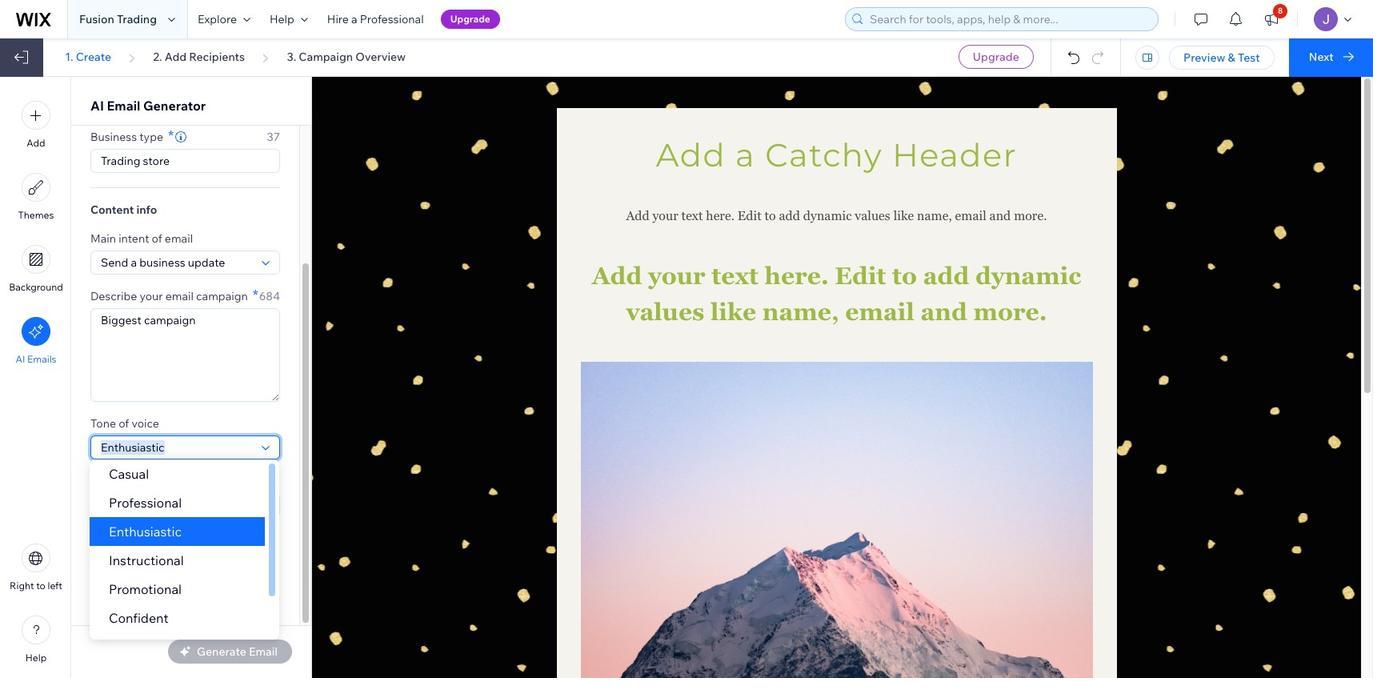 Task type: describe. For each thing, give the bounding box(es) containing it.
0 vertical spatial name,
[[917, 208, 952, 223]]

8
[[1278, 6, 1284, 16]]

overview
[[356, 50, 406, 64]]

ai email generator
[[90, 98, 206, 114]]

background
[[9, 281, 63, 293]]

and inside by continuing, you agree to both the open ai and unsplash terms
[[130, 545, 146, 557]]

recipients
[[189, 50, 245, 64]]

more. inside add your text here. edit to add dynamic values like name, email and more.
[[974, 298, 1048, 326]]

0 horizontal spatial upgrade
[[450, 13, 491, 25]]

generator
[[143, 98, 206, 114]]

1. create link
[[65, 50, 111, 64]]

campaign
[[299, 50, 353, 64]]

0 vertical spatial edit
[[738, 208, 762, 223]]

8 button
[[1254, 0, 1290, 38]]

ai emails button
[[16, 317, 56, 365]]

0 vertical spatial upgrade button
[[441, 10, 500, 29]]

ai inside by continuing, you agree to both the open ai and unsplash terms
[[118, 545, 127, 557]]

1 horizontal spatial edit
[[835, 262, 887, 290]]

Business type field
[[96, 150, 275, 172]]

by
[[229, 558, 240, 570]]

Search for tools, apps, help & more... field
[[865, 8, 1154, 30]]

1 vertical spatial professional
[[109, 495, 182, 511]]

or
[[90, 570, 100, 582]]

the inside by continuing, you agree to both the open ai and unsplash terms
[[237, 532, 252, 544]]

unsplash terms link
[[149, 544, 218, 558]]

verify
[[122, 582, 147, 594]]

list box containing casual
[[90, 460, 279, 661]]

2. add recipients link
[[153, 50, 245, 64]]

37
[[267, 130, 280, 144]]

email inside add your text here. edit to add dynamic values like name, email and more.
[[846, 298, 915, 326]]

liable
[[90, 558, 114, 570]]

please
[[90, 582, 120, 594]]

enthusiastic
[[109, 524, 182, 540]]

in
[[149, 582, 157, 594]]

themes button
[[18, 173, 54, 221]]

1 vertical spatial and
[[921, 298, 968, 326]]

by
[[90, 532, 102, 544]]

your inside . wix is not liable for the results generated by open ai or the images sourced from unsplash, so please verify in advance your right to use the content.
[[199, 582, 219, 594]]

wix
[[223, 545, 239, 557]]

next
[[1310, 50, 1334, 64]]

unsplash
[[149, 545, 190, 557]]

is
[[241, 545, 249, 557]]

type
[[140, 130, 163, 144]]

right
[[10, 580, 34, 592]]

right to left button
[[10, 544, 62, 592]]

preview & test
[[1184, 50, 1261, 65]]

1 vertical spatial email
[[90, 474, 119, 488]]

to inside . wix is not liable for the results generated by open ai or the images sourced from unsplash, so please verify in advance your right to use the content.
[[245, 582, 254, 594]]

tone of voice
[[90, 416, 159, 431]]

not
[[251, 545, 266, 557]]

main intent of email
[[90, 231, 193, 246]]

so
[[261, 570, 272, 582]]

test
[[1238, 50, 1261, 65]]

describe your email campaign * 684
[[90, 286, 280, 304]]

hire a professional link
[[318, 0, 434, 38]]

add inside button
[[27, 137, 45, 149]]

0 vertical spatial add your text here. edit to add dynamic values like name, email and more.
[[626, 208, 1047, 223]]

1. create
[[65, 50, 111, 64]]

main
[[90, 231, 116, 246]]

0 vertical spatial and
[[990, 208, 1011, 223]]

hire
[[327, 12, 349, 26]]

continuing,
[[104, 532, 154, 544]]

campaign
[[196, 289, 248, 303]]

a for catchy
[[736, 135, 756, 175]]

0 horizontal spatial like
[[711, 298, 757, 326]]

add a catchy header
[[656, 135, 1018, 175]]

instructional
[[109, 552, 184, 568]]

casual
[[109, 466, 149, 482]]

0 horizontal spatial *
[[168, 126, 174, 145]]

ai inside . wix is not liable for the results generated by open ai or the images sourced from unsplash, so please verify in advance your right to use the content.
[[270, 558, 279, 570]]

intent
[[119, 231, 149, 246]]

a for professional
[[351, 12, 358, 26]]

create
[[76, 50, 111, 64]]

explore
[[198, 12, 237, 26]]

for
[[117, 558, 129, 570]]

to inside button
[[36, 580, 45, 592]]

to inside add your text here. edit to add dynamic values like name, email and more.
[[893, 262, 917, 290]]

background button
[[9, 245, 63, 293]]

the down or
[[90, 594, 105, 606]]

voice
[[132, 416, 159, 431]]

0 vertical spatial email
[[107, 98, 140, 114]]

1 horizontal spatial of
[[152, 231, 162, 246]]

1 horizontal spatial help
[[270, 12, 294, 26]]

informative
[[109, 639, 177, 655]]

images
[[119, 570, 152, 582]]

text inside add your text here. edit to add dynamic values like name, email and more.
[[712, 262, 759, 290]]

right
[[221, 582, 243, 594]]

preview
[[1184, 50, 1226, 65]]

.
[[218, 545, 220, 557]]

open ai link
[[90, 544, 127, 558]]



Task type: locate. For each thing, give the bounding box(es) containing it.
0 horizontal spatial add
[[779, 208, 801, 223]]

1 vertical spatial help button
[[22, 616, 50, 664]]

add button
[[22, 101, 50, 149]]

the up is
[[237, 532, 252, 544]]

a inside hire a professional link
[[351, 12, 358, 26]]

ai left emails
[[16, 353, 25, 365]]

from
[[192, 570, 213, 582]]

email inside describe your email campaign * 684
[[165, 289, 194, 303]]

tone
[[90, 416, 116, 431]]

1 vertical spatial of
[[119, 416, 129, 431]]

0 horizontal spatial open
[[90, 545, 116, 557]]

0 vertical spatial add
[[779, 208, 801, 223]]

edit
[[738, 208, 762, 223], [835, 262, 887, 290]]

here. inside add your text here. edit to add dynamic values like name, email and more.
[[765, 262, 829, 290]]

content
[[90, 203, 134, 217]]

0 vertical spatial help
[[270, 12, 294, 26]]

None field
[[96, 251, 257, 274], [96, 436, 257, 459], [96, 494, 257, 516], [96, 251, 257, 274], [96, 436, 257, 459], [96, 494, 257, 516]]

1 vertical spatial name,
[[763, 298, 840, 326]]

0 horizontal spatial dynamic
[[804, 208, 852, 223]]

ai inside ai emails button
[[16, 353, 25, 365]]

to inside by continuing, you agree to both the open ai and unsplash terms
[[203, 532, 212, 544]]

advance
[[159, 582, 197, 594]]

business type *
[[90, 126, 174, 145]]

* left the "684"
[[253, 286, 259, 304]]

0 vertical spatial *
[[168, 126, 174, 145]]

0 vertical spatial upgrade
[[450, 13, 491, 25]]

1 horizontal spatial open
[[242, 558, 268, 570]]

professional up overview
[[360, 12, 424, 26]]

name,
[[917, 208, 952, 223], [763, 298, 840, 326]]

1 vertical spatial a
[[736, 135, 756, 175]]

1 vertical spatial open
[[242, 558, 268, 570]]

confident
[[109, 610, 169, 626]]

more.
[[1014, 208, 1047, 223], [974, 298, 1048, 326]]

ai emails
[[16, 353, 56, 365]]

1 horizontal spatial here.
[[765, 262, 829, 290]]

1 horizontal spatial values
[[855, 208, 891, 223]]

add inside add your text here. edit to add dynamic values like name, email and more.
[[924, 262, 970, 290]]

email
[[107, 98, 140, 114], [90, 474, 119, 488]]

next button
[[1290, 38, 1374, 77]]

ai up use on the left bottom of the page
[[270, 558, 279, 570]]

0 vertical spatial professional
[[360, 12, 424, 26]]

enthusiastic option
[[90, 517, 265, 546]]

like
[[894, 208, 914, 223], [711, 298, 757, 326]]

email up the 'business type *'
[[107, 98, 140, 114]]

sourced
[[154, 570, 190, 582]]

1 vertical spatial dynamic
[[976, 262, 1082, 290]]

a left "catchy"
[[736, 135, 756, 175]]

684
[[259, 289, 280, 303]]

add your text here. edit to add dynamic values like name, email and more.
[[626, 208, 1047, 223], [592, 262, 1088, 326]]

professional down length
[[109, 495, 182, 511]]

themes
[[18, 209, 54, 221]]

1 vertical spatial more.
[[974, 298, 1048, 326]]

0 vertical spatial dynamic
[[804, 208, 852, 223]]

1 vertical spatial add
[[924, 262, 970, 290]]

use
[[256, 582, 272, 594]]

emails
[[27, 353, 56, 365]]

add inside add your text here. edit to add dynamic values like name, email and more.
[[592, 262, 642, 290]]

0 horizontal spatial a
[[351, 12, 358, 26]]

of
[[152, 231, 162, 246], [119, 416, 129, 431]]

email
[[956, 208, 987, 223], [165, 231, 193, 246], [165, 289, 194, 303], [846, 298, 915, 326]]

0 horizontal spatial help
[[25, 652, 47, 664]]

1 vertical spatial *
[[253, 286, 259, 304]]

0 horizontal spatial upgrade button
[[441, 10, 500, 29]]

open inside by continuing, you agree to both the open ai and unsplash terms
[[90, 545, 116, 557]]

help up 3.
[[270, 12, 294, 26]]

1 horizontal spatial and
[[921, 298, 968, 326]]

help down right to left
[[25, 652, 47, 664]]

1 horizontal spatial upgrade
[[973, 50, 1020, 64]]

fusion
[[79, 12, 114, 26]]

a
[[351, 12, 358, 26], [736, 135, 756, 175]]

0 vertical spatial here.
[[706, 208, 735, 223]]

1 horizontal spatial name,
[[917, 208, 952, 223]]

business
[[90, 130, 137, 144]]

0 vertical spatial of
[[152, 231, 162, 246]]

email left length
[[90, 474, 119, 488]]

help button down right to left
[[22, 616, 50, 664]]

3.
[[287, 50, 296, 64]]

2 vertical spatial and
[[130, 545, 146, 557]]

1 vertical spatial values
[[626, 298, 705, 326]]

1 horizontal spatial add
[[924, 262, 970, 290]]

1 vertical spatial add your text here. edit to add dynamic values like name, email and more.
[[592, 262, 1088, 326]]

1 vertical spatial text
[[712, 262, 759, 290]]

header
[[893, 135, 1018, 175]]

help button up 3.
[[260, 0, 318, 38]]

values inside add your text here. edit to add dynamic values like name, email and more.
[[626, 298, 705, 326]]

the
[[237, 532, 252, 544], [131, 558, 146, 570], [102, 570, 117, 582], [90, 594, 105, 606]]

terms
[[192, 545, 218, 557]]

* right type
[[168, 126, 174, 145]]

1 horizontal spatial *
[[253, 286, 259, 304]]

*
[[168, 126, 174, 145], [253, 286, 259, 304]]

a right the 'hire'
[[351, 12, 358, 26]]

0 vertical spatial help button
[[260, 0, 318, 38]]

0 horizontal spatial of
[[119, 416, 129, 431]]

the right for
[[131, 558, 146, 570]]

by continuing, you agree to both the open ai and unsplash terms
[[90, 532, 252, 557]]

1 vertical spatial upgrade
[[973, 50, 1020, 64]]

1 vertical spatial like
[[711, 298, 757, 326]]

email length
[[90, 474, 155, 488]]

0 vertical spatial text
[[682, 208, 703, 223]]

. wix is not liable for the results generated by open ai or the images sourced from unsplash, so please verify in advance your right to use the content.
[[90, 545, 279, 606]]

0 horizontal spatial name,
[[763, 298, 840, 326]]

1 horizontal spatial help button
[[260, 0, 318, 38]]

0 horizontal spatial values
[[626, 298, 705, 326]]

content info
[[90, 203, 157, 217]]

hire a professional
[[327, 12, 424, 26]]

your inside describe your email campaign * 684
[[140, 289, 163, 303]]

0 vertical spatial open
[[90, 545, 116, 557]]

the right or
[[102, 570, 117, 582]]

1 horizontal spatial like
[[894, 208, 914, 223]]

values
[[855, 208, 891, 223], [626, 298, 705, 326]]

0 horizontal spatial text
[[682, 208, 703, 223]]

1 horizontal spatial professional
[[360, 12, 424, 26]]

open up 'liable'
[[90, 545, 116, 557]]

2 horizontal spatial and
[[990, 208, 1011, 223]]

fusion trading
[[79, 12, 157, 26]]

you
[[156, 532, 173, 544]]

agree
[[175, 532, 201, 544]]

1 vertical spatial here.
[[765, 262, 829, 290]]

ai up for
[[118, 545, 127, 557]]

catchy
[[765, 135, 883, 175]]

add
[[779, 208, 801, 223], [924, 262, 970, 290]]

list box
[[90, 460, 279, 661]]

2. add recipients
[[153, 50, 245, 64]]

ai
[[90, 98, 104, 114], [16, 353, 25, 365], [118, 545, 127, 557], [270, 558, 279, 570]]

right to left
[[10, 580, 62, 592]]

of right intent
[[152, 231, 162, 246]]

describe
[[90, 289, 137, 303]]

3. campaign overview link
[[287, 50, 406, 64]]

0 horizontal spatial professional
[[109, 495, 182, 511]]

ai up business
[[90, 98, 104, 114]]

left
[[48, 580, 62, 592]]

help
[[270, 12, 294, 26], [25, 652, 47, 664]]

1 horizontal spatial upgrade button
[[959, 45, 1034, 69]]

open inside . wix is not liable for the results generated by open ai or the images sourced from unsplash, so please verify in advance your right to use the content.
[[242, 558, 268, 570]]

Describe your email campaign text field
[[91, 309, 279, 401]]

length
[[121, 474, 155, 488]]

professional
[[360, 12, 424, 26], [109, 495, 182, 511]]

upgrade button
[[441, 10, 500, 29], [959, 45, 1034, 69]]

here.
[[706, 208, 735, 223], [765, 262, 829, 290]]

content.
[[107, 594, 144, 606]]

unsplash,
[[215, 570, 259, 582]]

1 vertical spatial upgrade button
[[959, 45, 1034, 69]]

1.
[[65, 50, 73, 64]]

1 horizontal spatial a
[[736, 135, 756, 175]]

text
[[682, 208, 703, 223], [712, 262, 759, 290]]

3. campaign overview
[[287, 50, 406, 64]]

0 vertical spatial more.
[[1014, 208, 1047, 223]]

results
[[148, 558, 178, 570]]

preview & test button
[[1170, 46, 1275, 70]]

dynamic
[[804, 208, 852, 223], [976, 262, 1082, 290]]

&
[[1229, 50, 1236, 65]]

info
[[136, 203, 157, 217]]

2.
[[153, 50, 162, 64]]

dynamic inside add your text here. edit to add dynamic values like name, email and more.
[[976, 262, 1082, 290]]

of right tone
[[119, 416, 129, 431]]

trading
[[117, 12, 157, 26]]

1 horizontal spatial dynamic
[[976, 262, 1082, 290]]

0 vertical spatial like
[[894, 208, 914, 223]]

generated
[[180, 558, 227, 570]]

0 horizontal spatial and
[[130, 545, 146, 557]]

1 vertical spatial help
[[25, 652, 47, 664]]

0 horizontal spatial here.
[[706, 208, 735, 223]]

1 horizontal spatial text
[[712, 262, 759, 290]]

1 vertical spatial edit
[[835, 262, 887, 290]]

open down not
[[242, 558, 268, 570]]

and
[[990, 208, 1011, 223], [921, 298, 968, 326], [130, 545, 146, 557]]

0 vertical spatial a
[[351, 12, 358, 26]]

promotional
[[109, 581, 182, 597]]

0 horizontal spatial help button
[[22, 616, 50, 664]]

0 horizontal spatial edit
[[738, 208, 762, 223]]

0 vertical spatial values
[[855, 208, 891, 223]]



Task type: vqa. For each thing, say whether or not it's contained in the screenshot.
OPEN inside . Wix is not liable for the results generated by Open AI or the images sourced from Unsplash, so please verify in advance your right to use the content.
yes



